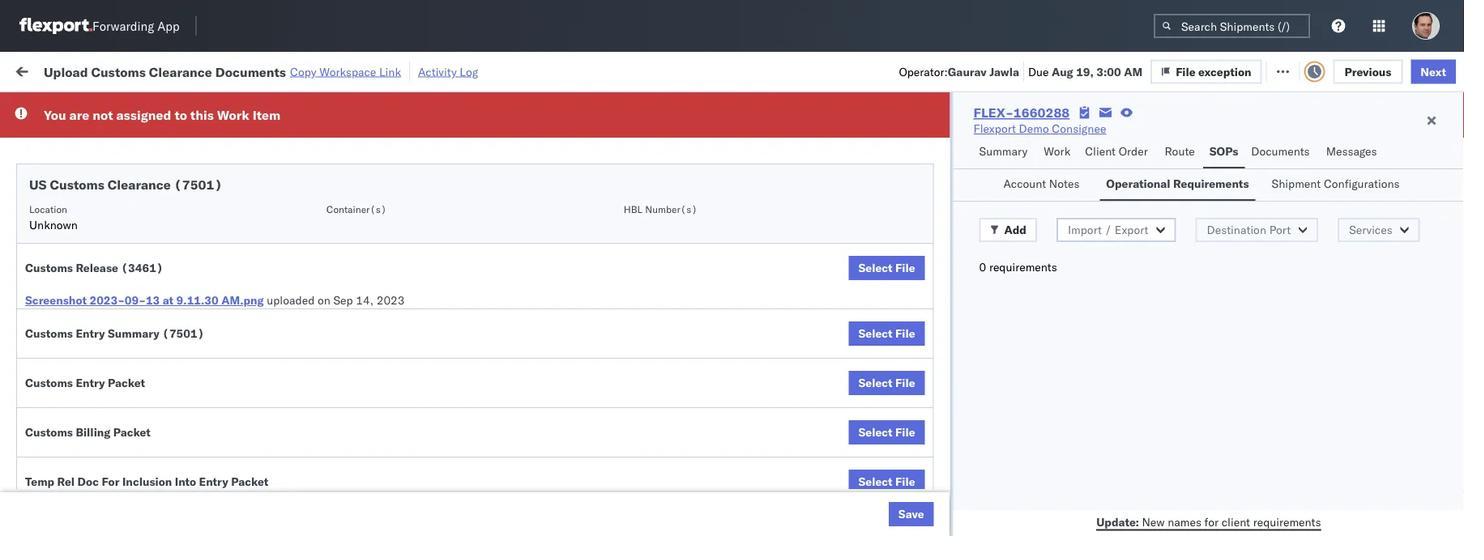 Task type: locate. For each thing, give the bounding box(es) containing it.
operator: gaurav jawla
[[899, 64, 1020, 78]]

pickup down the upload customs clearance documents
[[88, 260, 123, 274]]

documents up shipment at the right of page
[[1252, 144, 1310, 158]]

Search Shipments (/) text field
[[1154, 14, 1311, 38]]

0 vertical spatial summary
[[980, 144, 1028, 158]]

1 1977428 from the top
[[931, 269, 980, 283]]

account inside button
[[1004, 177, 1047, 191]]

bookings for bookings test consignee
[[708, 411, 755, 426]]

ca inside button
[[37, 276, 53, 290]]

0 vertical spatial schedule pickup from los angeles, ca link
[[37, 259, 231, 291]]

1 2:59 from the top
[[261, 126, 286, 140]]

on
[[741, 233, 758, 247], [847, 233, 864, 247], [741, 447, 758, 461], [847, 447, 864, 461]]

0 vertical spatial 2001714
[[931, 162, 980, 176]]

6 resize handle column header from the left
[[843, 126, 862, 537]]

file for customs entry summary (7501)
[[896, 327, 916, 341]]

2 flex-1977428 from the top
[[896, 304, 980, 319]]

upload customs clearance documents link
[[37, 223, 231, 256]]

1 vertical spatial documents
[[1252, 144, 1310, 158]]

client left order
[[1086, 144, 1116, 158]]

pickup up confirm delivery
[[82, 375, 117, 389]]

next button
[[1411, 59, 1457, 84]]

pm for schedule delivery appointment
[[296, 304, 314, 319]]

0 vertical spatial at
[[329, 63, 339, 77]]

2023 right 21,
[[387, 304, 415, 319]]

3 confirm from the top
[[37, 411, 79, 425]]

1 select from the top
[[859, 261, 893, 275]]

otter left name
[[602, 126, 629, 140]]

0 vertical spatial on
[[403, 63, 416, 77]]

2 : from the left
[[373, 101, 376, 113]]

from inside button
[[126, 260, 150, 274]]

confirm pickup from los angeles, ca for flex-1911408
[[37, 339, 230, 353]]

schedule pickup from los angeles, ca link up 09-
[[37, 259, 231, 291]]

select file for customs billing packet
[[859, 426, 916, 440]]

25, for 12:00 pm est, feb 25, 2023
[[366, 447, 384, 461]]

services
[[1350, 223, 1393, 237]]

1 vertical spatial fcl
[[533, 483, 554, 497]]

11 resize handle column header from the left
[[1435, 126, 1455, 537]]

schedule pickup from los angeles, ca down of
[[37, 474, 218, 504]]

resize handle column header for client name
[[680, 126, 700, 537]]

schedule delivery appointment button up customs entry summary (7501) at the bottom left of the page
[[37, 303, 199, 321]]

1 flex-1977428 from the top
[[896, 269, 980, 283]]

0 vertical spatial entry
[[76, 327, 105, 341]]

flex-1977428 button
[[870, 265, 984, 287], [870, 265, 984, 287], [870, 300, 984, 323], [870, 300, 984, 323], [870, 372, 984, 394], [870, 372, 984, 394]]

delivery down the us customs clearance (7501)
[[88, 197, 130, 211]]

est, up 12:00 pm est, feb 25, 2023
[[310, 411, 335, 426]]

am right 19,
[[1124, 64, 1143, 78]]

flex-2150210 up 0
[[896, 233, 980, 247]]

los up 13
[[153, 260, 171, 274]]

flex-1660288
[[974, 105, 1070, 121]]

2:59 down item
[[261, 126, 286, 140]]

2 2150210 from the top
[[931, 447, 980, 461]]

select file button for temp rel doc for inclusion into entry packet
[[849, 470, 925, 494]]

entry down 2023- at the bottom left of the page
[[76, 327, 105, 341]]

1 select file from the top
[[859, 261, 916, 275]]

1 vertical spatial confirm pickup from los angeles, ca link
[[37, 374, 230, 390]]

1977428 for schedule delivery appointment
[[931, 304, 980, 319]]

4 select file button from the top
[[849, 421, 925, 445]]

25, up 28,
[[366, 447, 384, 461]]

log
[[460, 64, 478, 79]]

14,
[[356, 293, 374, 308]]

confirm pickup from los angeles, ca button down customs entry summary (7501) at the bottom left of the page
[[37, 374, 230, 392]]

1 vertical spatial appointment
[[133, 197, 199, 211]]

2 vertical spatial 1977428
[[931, 376, 980, 390]]

schedule pickup from los angeles, ca inside button
[[37, 260, 218, 290]]

2 fcl from the top
[[533, 483, 554, 497]]

1 schedule pickup from los angeles, ca from the top
[[37, 260, 218, 290]]

3:00 up "uploaded"
[[261, 233, 286, 247]]

778
[[305, 63, 326, 77]]

2 vertical spatial schedule delivery appointment link
[[37, 303, 199, 319]]

packet for customs entry packet
[[108, 376, 145, 390]]

consignee
[[1052, 122, 1107, 136], [708, 133, 755, 145], [677, 411, 732, 426], [783, 411, 837, 426], [681, 483, 735, 497], [783, 483, 837, 497]]

resize handle column header
[[232, 126, 252, 537], [412, 126, 432, 537], [469, 126, 489, 537], [575, 126, 594, 537], [680, 126, 700, 537], [843, 126, 862, 537], [973, 126, 992, 537], [1078, 126, 1098, 537], [1281, 126, 1301, 537], [1387, 126, 1406, 537], [1435, 126, 1455, 537]]

0 vertical spatial schedule delivery appointment link
[[37, 124, 199, 141]]

upload up by:
[[44, 63, 88, 80]]

0 vertical spatial lcl
[[533, 126, 553, 140]]

1 confirm pickup from los angeles, ca link from the top
[[37, 338, 230, 355]]

am for bookings test consignee
[[289, 411, 307, 426]]

pm for upload proof of delivery
[[296, 447, 314, 461]]

confirm pickup from los angeles, ca down 09-
[[37, 339, 230, 353]]

: right not
[[116, 101, 119, 113]]

est, up 3:00 pm est, feb 20, 2023
[[309, 197, 334, 212]]

1 horizontal spatial client
[[1086, 144, 1116, 158]]

2 schedule pickup from los angeles, ca link from the top
[[37, 473, 231, 505]]

0 vertical spatial 25,
[[360, 411, 378, 426]]

1 horizontal spatial numbers
[[1165, 133, 1205, 145]]

0 vertical spatial confirm pickup from los angeles, ca button
[[37, 338, 230, 356]]

schedule pickup from los angeles, ca link down of
[[37, 473, 231, 505]]

2 ocean from the top
[[497, 304, 530, 319]]

pickup for schedule pickup from los angeles, ca button
[[88, 260, 123, 274]]

0 horizontal spatial numbers
[[1000, 139, 1040, 151]]

2 horizontal spatial documents
[[1252, 144, 1310, 158]]

0 vertical spatial packet
[[108, 376, 145, 390]]

pickup up airport
[[88, 153, 123, 167]]

message
[[217, 63, 263, 77]]

0 vertical spatial 1911408
[[931, 340, 980, 354]]

0 horizontal spatial documents
[[37, 240, 96, 255]]

0 vertical spatial 2:59
[[261, 126, 286, 140]]

1 otter from the left
[[602, 126, 629, 140]]

1 horizontal spatial demo
[[1019, 122, 1049, 136]]

flex-1977428
[[896, 269, 980, 283], [896, 304, 980, 319], [896, 376, 980, 390]]

location unknown
[[29, 203, 78, 232]]

resize handle column header for mode
[[575, 126, 594, 537]]

container numbers
[[1000, 126, 1044, 151]]

1 vertical spatial mawb1234
[[1106, 197, 1169, 212]]

fcl
[[533, 411, 554, 426], [533, 483, 554, 497]]

flex-1977428 for schedule delivery appointment
[[896, 304, 980, 319]]

schedule pickup from los angeles international airport button
[[37, 152, 231, 186]]

select for customs entry summary (7501)
[[859, 327, 893, 341]]

select file button for customs entry packet
[[849, 371, 925, 396]]

pickup up customs entry packet
[[82, 339, 117, 353]]

est, left 20,
[[309, 233, 334, 247]]

pickup inside schedule pickup from los angeles international airport
[[88, 153, 123, 167]]

container(s)
[[327, 203, 387, 215]]

3 1977428 from the top
[[931, 376, 980, 390]]

mawb1234
[[1106, 162, 1169, 176], [1106, 197, 1169, 212]]

1 vertical spatial import
[[1068, 223, 1102, 237]]

1 schedule pickup from los angeles, ca link from the top
[[37, 259, 231, 291]]

1 vertical spatial 17,
[[359, 162, 377, 176]]

0 vertical spatial ocean lcl
[[497, 126, 553, 140]]

demo
[[1019, 122, 1049, 136], [648, 483, 678, 497]]

1 vertical spatial 1911408
[[931, 411, 980, 426]]

schedule for "schedule delivery appointment" button associated with 2:59 am est, feb 17, 2023
[[37, 125, 85, 139]]

work down nyku9743990
[[1044, 144, 1071, 158]]

mawb1234 down operational
[[1106, 197, 1169, 212]]

1 vertical spatial requirements
[[1254, 515, 1322, 529]]

1 3:30 pm est, feb 17, 2023 from the top
[[261, 162, 408, 176]]

2:59 am est, feb 17, 2023
[[261, 126, 409, 140]]

0 vertical spatial 17,
[[360, 126, 378, 140]]

otter left products,
[[708, 126, 735, 140]]

3:00 for bookings test consignee
[[261, 411, 286, 426]]

3:00 up 12:00
[[261, 411, 286, 426]]

3 select file button from the top
[[849, 371, 925, 396]]

number(s)
[[645, 203, 698, 215]]

1 1911408 from the top
[[931, 340, 980, 354]]

port
[[1270, 223, 1291, 237]]

schedule for second "schedule delivery appointment" button from the top of the page
[[37, 197, 85, 211]]

0 vertical spatial (7501)
[[174, 177, 222, 193]]

1919147
[[931, 483, 980, 497]]

(7501) down 9.11.30
[[162, 327, 204, 341]]

2 vertical spatial schedule delivery appointment button
[[37, 303, 199, 321]]

est, for schedule delivery appointment link for 10:30 pm est, feb 21, 2023
[[316, 304, 341, 319]]

2001714
[[931, 162, 980, 176], [931, 197, 980, 212]]

summary down 09-
[[108, 327, 159, 341]]

account
[[715, 126, 758, 140], [791, 162, 834, 176], [1004, 177, 1047, 191], [686, 233, 728, 247], [791, 233, 834, 247], [693, 304, 736, 319], [799, 304, 842, 319], [799, 376, 842, 390], [686, 447, 728, 461], [791, 447, 834, 461]]

delivery inside confirm delivery link
[[82, 411, 123, 425]]

flex-2001714 down flex-1988285
[[896, 162, 980, 176]]

0 vertical spatial clearance
[[149, 63, 212, 80]]

otter for otter products, llc
[[708, 126, 735, 140]]

hbl
[[624, 203, 643, 215]]

0 vertical spatial 3:30 pm est, feb 17, 2023
[[261, 162, 408, 176]]

name
[[631, 133, 657, 145]]

sep
[[334, 293, 353, 308]]

2:59 for 2:59 am est, feb 17, 2023
[[261, 126, 286, 140]]

1 vertical spatial air
[[497, 233, 512, 247]]

documents button
[[1245, 137, 1320, 169]]

confirm pickup from los angeles, ca for flex-1977428
[[37, 375, 230, 389]]

2 ocean fcl from the top
[[497, 483, 554, 497]]

1 schedule delivery appointment button from the top
[[37, 124, 199, 142]]

gaurav
[[948, 64, 987, 78]]

schedule up screenshot in the left bottom of the page
[[37, 260, 85, 274]]

2 1977428 from the top
[[931, 304, 980, 319]]

0 vertical spatial appointment
[[133, 125, 199, 139]]

schedule inside schedule pickup from los angeles international airport
[[37, 153, 85, 167]]

flex id
[[870, 133, 901, 145]]

1 ocean fcl from the top
[[497, 411, 554, 426]]

0 horizontal spatial otter
[[602, 126, 629, 140]]

my
[[16, 59, 42, 81]]

est, down 3:00 am est, feb 25, 2023 in the left bottom of the page
[[316, 447, 341, 461]]

customs up confirm delivery
[[25, 376, 73, 390]]

1977428
[[931, 269, 980, 283], [931, 304, 980, 319], [931, 376, 980, 390]]

customs down confirm delivery
[[25, 426, 73, 440]]

9.11.30
[[176, 293, 219, 308]]

20,
[[359, 233, 377, 247]]

0 vertical spatial flex-2150210
[[896, 233, 980, 247]]

5 resize handle column header from the left
[[680, 126, 700, 537]]

2001714 up add button
[[931, 197, 980, 212]]

0 horizontal spatial flexport demo consignee
[[602, 483, 735, 497]]

flex-1911408 button
[[870, 336, 984, 359], [870, 336, 984, 359], [870, 407, 984, 430], [870, 407, 984, 430]]

est, for confirm delivery link
[[310, 411, 335, 426]]

select for customs entry packet
[[859, 376, 893, 390]]

1 confirm from the top
[[37, 339, 79, 353]]

1 vertical spatial 2:59
[[261, 483, 286, 497]]

5 select file from the top
[[859, 475, 916, 489]]

am up 12:00
[[289, 411, 307, 426]]

2 schedule pickup from los angeles, ca from the top
[[37, 474, 218, 504]]

pm right "10:30" on the bottom left of page
[[296, 304, 314, 319]]

2 select file button from the top
[[849, 322, 925, 346]]

fcl for bookings test consignee
[[533, 411, 554, 426]]

feb left 20,
[[337, 233, 356, 247]]

app
[[157, 18, 180, 34]]

upload
[[44, 63, 88, 80], [37, 224, 74, 238], [37, 446, 74, 460]]

ocean fcl for bookings
[[497, 411, 554, 426]]

delivery up billing
[[82, 411, 123, 425]]

angeles,
[[174, 260, 218, 274], [167, 339, 212, 353], [167, 375, 212, 389], [174, 474, 218, 488]]

confirm pickup from los angeles, ca button
[[37, 338, 230, 356], [37, 374, 230, 392]]

1 vertical spatial (7501)
[[162, 327, 204, 341]]

2 3:30 from the top
[[261, 197, 286, 212]]

4 select from the top
[[859, 426, 893, 440]]

upload inside the upload customs clearance documents
[[37, 224, 74, 238]]

feb left 21,
[[344, 304, 364, 319]]

(7501) down angeles on the left
[[174, 177, 222, 193]]

3 appointment from the top
[[133, 304, 199, 318]]

17, down snoozed : no
[[360, 126, 378, 140]]

12:00 pm est, feb 25, 2023
[[261, 447, 415, 461]]

1 vertical spatial clearance
[[108, 177, 171, 193]]

17, up 20,
[[359, 197, 377, 212]]

0 horizontal spatial for
[[154, 101, 168, 113]]

3 schedule delivery appointment link from the top
[[37, 303, 199, 319]]

10 resize handle column header from the left
[[1387, 126, 1406, 537]]

1 vertical spatial demo
[[648, 483, 678, 497]]

4 resize handle column header from the left
[[575, 126, 594, 537]]

file for customs release (3461)
[[896, 261, 916, 275]]

1 horizontal spatial flexport demo consignee
[[974, 122, 1107, 136]]

0 horizontal spatial requirements
[[990, 260, 1057, 274]]

4 schedule from the top
[[37, 260, 85, 274]]

0 vertical spatial mawb1234
[[1106, 162, 1169, 176]]

international
[[37, 169, 103, 183]]

1 vertical spatial flex-2001714
[[896, 197, 980, 212]]

air
[[497, 162, 512, 176], [497, 233, 512, 247], [497, 447, 512, 461]]

3 air from the top
[[497, 447, 512, 461]]

1 vertical spatial lcl
[[533, 304, 553, 319]]

los for schedule pickup from los angeles, ca button
[[153, 260, 171, 274]]

feb for schedule pickup from los angeles international airport "link"
[[337, 162, 356, 176]]

confirm pickup from los angeles, ca link
[[37, 338, 230, 355], [37, 374, 230, 390]]

1 2150210 from the top
[[931, 233, 980, 247]]

1 horizontal spatial otter
[[708, 126, 735, 140]]

schedule left 2023- at the bottom left of the page
[[37, 304, 85, 318]]

2 lcl from the top
[[533, 304, 553, 319]]

feb up 28,
[[344, 447, 364, 461]]

1 vertical spatial 2150210
[[931, 447, 980, 461]]

feb
[[337, 126, 357, 140], [337, 162, 356, 176], [337, 197, 356, 212], [337, 233, 356, 247], [344, 304, 364, 319], [337, 411, 357, 426], [344, 447, 364, 461], [337, 483, 357, 497]]

schedule up unknown at the left top of the page
[[37, 197, 85, 211]]

feb for upload customs clearance documents link
[[337, 233, 356, 247]]

17, for air
[[359, 162, 377, 176]]

confirm pickup from los angeles, ca button down 09-
[[37, 338, 230, 356]]

2 confirm pickup from los angeles, ca from the top
[[37, 375, 230, 389]]

work
[[176, 63, 204, 77], [217, 107, 249, 123], [1044, 144, 1071, 158]]

requirements
[[1174, 177, 1249, 191]]

schedule delivery appointment button down the us customs clearance (7501)
[[37, 196, 199, 214]]

2 flex-2150210 from the top
[[896, 447, 980, 461]]

7 resize handle column header from the left
[[973, 126, 992, 537]]

1 resize handle column header from the left
[[232, 126, 252, 537]]

from for schedule pickup from los angeles international airport button on the top of page
[[126, 153, 150, 167]]

0 vertical spatial schedule delivery appointment
[[37, 125, 199, 139]]

upload proof of delivery
[[37, 446, 162, 460]]

packet down 12:00
[[231, 475, 268, 489]]

0 vertical spatial flex-2001714
[[896, 162, 980, 176]]

los for confirm pickup from los angeles, ca 'button' corresponding to flex-1977428
[[146, 375, 164, 389]]

1660288
[[1014, 105, 1070, 121]]

you
[[44, 107, 66, 123]]

air for 3:00 pm est, feb 20, 2023
[[497, 233, 512, 247]]

1 vertical spatial for
[[1205, 515, 1219, 529]]

0 vertical spatial demo
[[1019, 122, 1049, 136]]

for left to at the left
[[154, 101, 168, 113]]

schedule delivery appointment down not
[[37, 125, 199, 139]]

schedule down you
[[37, 125, 85, 139]]

1 flex-2150210 from the top
[[896, 233, 980, 247]]

3 select file from the top
[[859, 376, 916, 390]]

1 vertical spatial schedule delivery appointment link
[[37, 196, 199, 212]]

0 vertical spatial schedule delivery appointment button
[[37, 124, 199, 142]]

resize handle column header for consignee
[[843, 126, 862, 537]]

3 schedule delivery appointment from the top
[[37, 304, 199, 318]]

1 ocean lcl from the top
[[497, 126, 553, 140]]

bookings for flexport demo consignee
[[708, 483, 755, 497]]

1 vertical spatial at
[[163, 293, 174, 308]]

1 vertical spatial 3:30 pm est, feb 17, 2023
[[261, 197, 408, 212]]

1 flex-2001714 from the top
[[896, 162, 980, 176]]

on right link
[[403, 63, 416, 77]]

1911408
[[931, 340, 980, 354], [931, 411, 980, 426]]

track
[[419, 63, 445, 77]]

1 2001714 from the top
[[931, 162, 980, 176]]

for for ready
[[154, 101, 168, 113]]

1 vertical spatial 3:30
[[261, 197, 286, 212]]

1 ocean from the top
[[497, 126, 530, 140]]

flex-2150210
[[896, 233, 980, 247], [896, 447, 980, 461]]

2023 down the no
[[381, 126, 409, 140]]

: for status
[[116, 101, 119, 113]]

from down the upload customs clearance documents button
[[126, 260, 150, 274]]

12:00
[[261, 447, 293, 461]]

0 vertical spatial documents
[[215, 63, 286, 80]]

select file button for customs billing packet
[[849, 421, 925, 445]]

2 2:59 from the top
[[261, 483, 286, 497]]

2 schedule from the top
[[37, 153, 85, 167]]

work right this at the left top of the page
[[217, 107, 249, 123]]

confirm pickup from los angeles, ca
[[37, 339, 230, 353], [37, 375, 230, 389]]

est, left the 14,
[[316, 304, 341, 319]]

clearance inside the upload customs clearance documents
[[126, 224, 178, 238]]

confirm up customs billing packet
[[37, 411, 79, 425]]

schedule pickup from los angeles, ca up 09-
[[37, 260, 218, 290]]

1 horizontal spatial summary
[[980, 144, 1028, 158]]

schedule down the proof
[[37, 474, 85, 488]]

1 vertical spatial flex-1977428
[[896, 304, 980, 319]]

1 : from the left
[[116, 101, 119, 113]]

client inside "button"
[[1086, 144, 1116, 158]]

import work
[[136, 63, 204, 77]]

1 vertical spatial confirm pickup from los angeles, ca button
[[37, 374, 230, 392]]

packet up of
[[113, 426, 151, 440]]

customs up screenshot in the left bottom of the page
[[25, 261, 73, 275]]

9 resize handle column header from the left
[[1281, 126, 1301, 537]]

2 select from the top
[[859, 327, 893, 341]]

from
[[126, 153, 150, 167], [126, 260, 150, 274], [120, 339, 143, 353], [120, 375, 143, 389], [126, 474, 150, 488]]

1 select file button from the top
[[849, 256, 925, 280]]

2 confirm from the top
[[37, 375, 79, 389]]

17,
[[360, 126, 378, 140], [359, 162, 377, 176], [359, 197, 377, 212]]

pm down deadline
[[289, 162, 307, 176]]

packet down customs entry summary (7501) at the bottom left of the page
[[108, 376, 145, 390]]

1 vertical spatial packet
[[113, 426, 151, 440]]

los inside schedule pickup from los angeles, ca button
[[153, 260, 171, 274]]

2 flex-2001714 from the top
[[896, 197, 980, 212]]

2 flex-1911408 from the top
[[896, 411, 980, 426]]

activity
[[418, 64, 457, 79]]

1 confirm pickup from los angeles, ca from the top
[[37, 339, 230, 353]]

select for temp rel doc for inclusion into entry packet
[[859, 475, 893, 489]]

operator:
[[899, 64, 948, 78]]

2 air from the top
[[497, 233, 512, 247]]

requirements down add
[[990, 260, 1057, 274]]

4 select file from the top
[[859, 426, 916, 440]]

forwarding app
[[92, 18, 180, 34]]

3 ocean from the top
[[497, 411, 530, 426]]

confirm pickup from los angeles, ca link down customs entry summary (7501) at the bottom left of the page
[[37, 374, 230, 390]]

assigned
[[116, 107, 171, 123]]

4 ocean from the top
[[497, 483, 530, 497]]

numbers inside container numbers
[[1000, 139, 1040, 151]]

1977428 for schedule pickup from los angeles, ca
[[931, 269, 980, 283]]

flexport. image
[[19, 18, 92, 34]]

est, down 12:00 pm est, feb 25, 2023
[[310, 483, 335, 497]]

entry up confirm delivery
[[76, 376, 105, 390]]

2 confirm pickup from los angeles, ca link from the top
[[37, 374, 230, 390]]

los for schedule pickup from los angeles international airport button on the top of page
[[153, 153, 171, 167]]

mbltest1234
[[1106, 126, 1183, 140]]

0 horizontal spatial client
[[602, 133, 629, 145]]

am down 12:00
[[289, 483, 307, 497]]

lcl for otter products - test account
[[533, 126, 553, 140]]

187
[[379, 63, 400, 77]]

billing
[[76, 426, 111, 440]]

feb left 28,
[[337, 483, 357, 497]]

2 schedule delivery appointment button from the top
[[37, 196, 199, 214]]

1 vertical spatial ocean fcl
[[497, 483, 554, 497]]

1 schedule delivery appointment from the top
[[37, 125, 199, 139]]

0 vertical spatial ocean fcl
[[497, 411, 554, 426]]

1 fcl from the top
[[533, 411, 554, 426]]

flex-2001714 down digital
[[896, 197, 980, 212]]

los inside schedule pickup from los angeles international airport
[[153, 153, 171, 167]]

3 schedule from the top
[[37, 197, 85, 211]]

flex-1919147 button
[[870, 479, 984, 501], [870, 479, 984, 501]]

0 horizontal spatial on
[[318, 293, 331, 308]]

5 select file button from the top
[[849, 470, 925, 494]]

5 schedule from the top
[[37, 304, 85, 318]]

1 vertical spatial 25,
[[366, 447, 384, 461]]

delivery down not
[[88, 125, 130, 139]]

1 vertical spatial schedule pickup from los angeles, ca
[[37, 474, 218, 504]]

documents inside the upload customs clearance documents
[[37, 240, 96, 255]]

2 otter from the left
[[708, 126, 735, 140]]

schedule delivery appointment link down the us customs clearance (7501)
[[37, 196, 199, 212]]

work button
[[1038, 137, 1079, 169]]

client for client name
[[602, 133, 629, 145]]

select file for customs entry summary (7501)
[[859, 327, 916, 341]]

air for 3:30 pm est, feb 17, 2023
[[497, 162, 512, 176]]

1 horizontal spatial flexport
[[974, 122, 1016, 136]]

demu1232567
[[1083, 518, 1165, 532]]

(7501) for customs entry summary (7501)
[[162, 327, 204, 341]]

2 vertical spatial appointment
[[133, 304, 199, 318]]

upload down location
[[37, 224, 74, 238]]

schedule pickup from los angeles, ca for 2nd schedule pickup from los angeles, ca link from the top of the page
[[37, 474, 218, 504]]

flex-1977428 for schedule pickup from los angeles, ca
[[896, 269, 980, 283]]

client inside button
[[602, 133, 629, 145]]

customs inside the upload customs clearance documents
[[77, 224, 123, 238]]

flex-1919147
[[896, 483, 980, 497]]

deadline button
[[253, 129, 416, 145]]

1 vertical spatial confirm
[[37, 375, 79, 389]]

documents down unknown at the left top of the page
[[37, 240, 96, 255]]

1 vertical spatial upload
[[37, 224, 74, 238]]

pickup for flex-1911408 confirm pickup from los angeles, ca 'button'
[[82, 339, 117, 353]]

schedule delivery appointment up customs entry summary (7501) at the bottom left of the page
[[37, 304, 199, 318]]

from inside schedule pickup from los angeles international airport
[[126, 153, 150, 167]]

0 vertical spatial fcl
[[533, 411, 554, 426]]

schedule up international at the top left of page
[[37, 153, 85, 167]]

0 vertical spatial confirm
[[37, 339, 79, 353]]

Search Work text field
[[920, 58, 1097, 82]]

schedule delivery appointment button down not
[[37, 124, 199, 142]]

appointment for 2:59 am est, feb 17, 2023
[[133, 125, 199, 139]]

for
[[102, 475, 120, 489]]

1 horizontal spatial work
[[217, 107, 249, 123]]

file for customs entry packet
[[896, 376, 916, 390]]

0 vertical spatial confirm pickup from los angeles, ca link
[[37, 338, 230, 355]]

2023 right 28,
[[381, 483, 409, 497]]

confirm pickup from los angeles, ca button for flex-1911408
[[37, 338, 230, 356]]

1 3:30 from the top
[[261, 162, 286, 176]]

at right 13
[[163, 293, 174, 308]]

2 select file from the top
[[859, 327, 916, 341]]

3:00 right 19,
[[1097, 64, 1122, 78]]

ca for confirm pickup from los angeles, ca 'button' corresponding to flex-1977428
[[215, 375, 230, 389]]

appointment down you are not assigned to this work item
[[133, 125, 199, 139]]

0 vertical spatial schedule pickup from los angeles, ca
[[37, 260, 218, 290]]

8 resize handle column header from the left
[[1078, 126, 1098, 537]]

feb up 12:00 pm est, feb 25, 2023
[[337, 411, 357, 426]]

uploaded
[[267, 293, 315, 308]]

select file for temp rel doc for inclusion into entry packet
[[859, 475, 916, 489]]

numbers for mbl/mawb numbers
[[1165, 133, 1205, 145]]

est, right deadline
[[310, 126, 335, 140]]

1 schedule from the top
[[37, 125, 85, 139]]

2 vertical spatial packet
[[231, 475, 268, 489]]

fcl for flexport demo consignee
[[533, 483, 554, 497]]

summary button
[[973, 137, 1038, 169]]

1 vertical spatial flex-2150210
[[896, 447, 980, 461]]

pickup inside button
[[88, 260, 123, 274]]

delivery up customs entry summary (7501) at the bottom left of the page
[[88, 304, 130, 318]]

10:30
[[261, 304, 293, 319]]

0 vertical spatial confirm pickup from los angeles, ca
[[37, 339, 230, 353]]

1 horizontal spatial import
[[1068, 223, 1102, 237]]

upload customs clearance documents copy workspace link
[[44, 63, 401, 80]]

1 vertical spatial confirm pickup from los angeles, ca
[[37, 375, 230, 389]]

0 vertical spatial flexport
[[974, 122, 1016, 136]]

los down 13
[[146, 339, 164, 353]]

0 vertical spatial flexport demo consignee
[[974, 122, 1107, 136]]

5 select from the top
[[859, 475, 893, 489]]

0 vertical spatial upload
[[44, 63, 88, 80]]

work up status : ready for work, blocked, in progress
[[176, 63, 204, 77]]

pickup down upload proof of delivery button
[[88, 474, 123, 488]]

ready
[[123, 101, 152, 113]]

3 select from the top
[[859, 376, 893, 390]]

import for import work
[[136, 63, 173, 77]]

2 ocean lcl from the top
[[497, 304, 553, 319]]

1 appointment from the top
[[133, 125, 199, 139]]

3:30 pm est, feb 17, 2023 down deadline button
[[261, 162, 408, 176]]

(7501) for us customs clearance (7501)
[[174, 177, 222, 193]]

ca for flex-1911408 confirm pickup from los angeles, ca 'button'
[[215, 339, 230, 353]]

2 vertical spatial air
[[497, 447, 512, 461]]

import up ready
[[136, 63, 173, 77]]

angeles, inside schedule pickup from los angeles, ca button
[[174, 260, 218, 274]]

1 air from the top
[[497, 162, 512, 176]]

1 confirm pickup from los angeles, ca button from the top
[[37, 338, 230, 356]]

3 schedule delivery appointment button from the top
[[37, 303, 199, 321]]

for left client
[[1205, 515, 1219, 529]]

integration test account - on ag
[[602, 233, 777, 247], [708, 233, 882, 247], [602, 447, 777, 461], [708, 447, 882, 461]]

documents for upload customs clearance documents
[[37, 240, 96, 255]]

2 resize handle column header from the left
[[412, 126, 432, 537]]

187 on track
[[379, 63, 445, 77]]

container numbers button
[[992, 122, 1081, 152]]

2150210 up 0
[[931, 233, 980, 247]]

confirm pickup from los angeles, ca link down 09-
[[37, 338, 230, 355]]

1 schedule delivery appointment link from the top
[[37, 124, 199, 141]]

schedule delivery appointment down the us customs clearance (7501)
[[37, 197, 199, 211]]

2001714 down 1988285
[[931, 162, 980, 176]]



Task type: vqa. For each thing, say whether or not it's contained in the screenshot.
Flexport
yes



Task type: describe. For each thing, give the bounding box(es) containing it.
angeles, for schedule pickup from los angeles, ca button
[[174, 260, 218, 274]]

western
[[847, 162, 889, 176]]

destination
[[1207, 223, 1267, 237]]

rel
[[57, 475, 75, 489]]

2 3:30 pm est, feb 17, 2023 from the top
[[261, 197, 408, 212]]

schedule delivery appointment for 2:59 am est, feb 17, 2023
[[37, 125, 199, 139]]

delivery for 3:00
[[82, 411, 123, 425]]

2 vertical spatial 17,
[[359, 197, 377, 212]]

customs billing packet
[[25, 426, 151, 440]]

jawla
[[990, 64, 1020, 78]]

resize handle column header for mbl/mawb numbers
[[1281, 126, 1301, 537]]

: for snoozed
[[373, 101, 376, 113]]

file for temp rel doc for inclusion into entry packet
[[896, 475, 916, 489]]

customs up location
[[50, 177, 104, 193]]

0 horizontal spatial work
[[176, 63, 204, 77]]

batch action button
[[1349, 58, 1455, 82]]

feb for schedule delivery appointment link for 2:59 am est, feb 17, 2023
[[337, 126, 357, 140]]

documents for upload customs clearance documents copy workspace link
[[215, 63, 286, 80]]

activity log button
[[418, 62, 478, 81]]

destination port
[[1207, 223, 1291, 237]]

new
[[1142, 515, 1165, 529]]

ocean for otter products - test account
[[497, 126, 530, 140]]

temp
[[25, 475, 54, 489]]

feb up 3:00 pm est, feb 20, 2023
[[337, 197, 356, 212]]

pickup for schedule pickup from los angeles international airport button on the top of page
[[88, 153, 123, 167]]

from right for
[[126, 474, 150, 488]]

2023 for upload customs clearance documents link
[[380, 233, 408, 247]]

2 1911408 from the top
[[931, 411, 980, 426]]

status : ready for work, blocked, in progress
[[88, 101, 293, 113]]

forwarding app link
[[19, 18, 180, 34]]

017482927423
[[1106, 233, 1190, 247]]

import work button
[[130, 52, 211, 88]]

operator
[[1309, 133, 1348, 145]]

add
[[1005, 223, 1027, 237]]

ocean lcl for otter
[[497, 126, 553, 140]]

2 schedule delivery appointment from the top
[[37, 197, 199, 211]]

schedule delivery appointment button for 10:30 pm est, feb 21, 2023
[[37, 303, 199, 321]]

snoozed
[[335, 101, 373, 113]]

778 at risk
[[305, 63, 361, 77]]

airport
[[106, 169, 142, 183]]

customs entry packet
[[25, 376, 145, 390]]

operational
[[1107, 177, 1171, 191]]

2 appointment from the top
[[133, 197, 199, 211]]

13
[[146, 293, 160, 308]]

mode
[[497, 133, 522, 145]]

2023 for schedule delivery appointment link for 2:59 am est, feb 17, 2023
[[381, 126, 409, 140]]

2 vertical spatial entry
[[199, 475, 228, 489]]

customs up status
[[91, 63, 146, 80]]

otter products - test account
[[602, 126, 758, 140]]

angeles
[[174, 153, 215, 167]]

schedule pickup from los angeles, ca for 2nd schedule pickup from los angeles, ca link from the bottom of the page
[[37, 260, 218, 290]]

summary inside button
[[980, 144, 1028, 158]]

customs down screenshot in the left bottom of the page
[[25, 327, 73, 341]]

maeu1234567
[[1000, 268, 1082, 282]]

1 horizontal spatial on
[[403, 63, 416, 77]]

angeles, for flex-1911408 confirm pickup from los angeles, ca 'button'
[[167, 339, 212, 353]]

sops
[[1210, 144, 1239, 158]]

destination port button
[[1196, 218, 1319, 242]]

ca for schedule pickup from los angeles, ca button
[[37, 276, 53, 290]]

1 flex-1911408 from the top
[[896, 340, 980, 354]]

mbl/mawb
[[1106, 133, 1162, 145]]

mbl/mawb numbers button
[[1098, 129, 1284, 145]]

products
[[632, 126, 678, 140]]

resize handle column header for flex id
[[973, 126, 992, 537]]

location
[[29, 203, 67, 215]]

angeles, for confirm pickup from los angeles, ca 'button' corresponding to flex-1977428
[[167, 375, 212, 389]]

(10)
[[263, 63, 291, 77]]

ocean for flexport demo consignee
[[497, 483, 530, 497]]

1 mawb1234 from the top
[[1106, 162, 1169, 176]]

2023 for schedule pickup from los angeles international airport "link"
[[380, 162, 408, 176]]

products,
[[738, 126, 787, 140]]

mode button
[[489, 129, 578, 145]]

0 horizontal spatial demo
[[648, 483, 678, 497]]

operational requirements
[[1107, 177, 1249, 191]]

previous button
[[1334, 59, 1403, 84]]

schedule pickup from los angeles international airport link
[[37, 152, 231, 184]]

confirm for flex-1911408
[[37, 339, 79, 353]]

digital
[[892, 162, 926, 176]]

upload for customs
[[37, 224, 74, 238]]

risk
[[342, 63, 361, 77]]

3:00 pm est, feb 20, 2023
[[261, 233, 408, 247]]

ocean fcl for flexport
[[497, 483, 554, 497]]

message (10)
[[217, 63, 291, 77]]

0 horizontal spatial flexport
[[602, 483, 645, 497]]

2 2001714 from the top
[[931, 197, 980, 212]]

confirm pickup from los angeles, ca button for flex-1977428
[[37, 374, 230, 392]]

client name button
[[594, 129, 684, 145]]

integration test account - western digital
[[708, 162, 926, 176]]

1 horizontal spatial requirements
[[1254, 515, 1322, 529]]

2:59 for 2:59 am est, feb 28, 2023
[[261, 483, 286, 497]]

schedule delivery appointment button for 2:59 am est, feb 17, 2023
[[37, 124, 199, 142]]

17, for ocean lcl
[[360, 126, 378, 140]]

action
[[1409, 63, 1445, 77]]

25, for 3:00 am est, feb 25, 2023
[[360, 411, 378, 426]]

select file button for customs release (3461)
[[849, 256, 925, 280]]

to
[[175, 107, 187, 123]]

ocean lcl for honeywell
[[497, 304, 553, 319]]

configurations
[[1324, 177, 1400, 191]]

los left into
[[153, 474, 171, 488]]

ocean for honeywell - test account
[[497, 304, 530, 319]]

est, for upload proof of delivery link
[[316, 447, 341, 461]]

you are not assigned to this work item
[[44, 107, 281, 123]]

customs entry summary (7501)
[[25, 327, 204, 341]]

bookings test consignee for flexport demo consignee
[[708, 483, 837, 497]]

est, for upload customs clearance documents link
[[309, 233, 334, 247]]

entry for summary
[[76, 327, 105, 341]]

pm up 3:00 pm est, feb 20, 2023
[[289, 197, 307, 212]]

2023 for confirm delivery link
[[381, 411, 409, 426]]

status
[[88, 101, 116, 113]]

2 schedule delivery appointment link from the top
[[37, 196, 199, 212]]

lcl for honeywell - test account
[[533, 304, 553, 319]]

shipment configurations
[[1272, 177, 1400, 191]]

select file for customs entry packet
[[859, 376, 916, 390]]

shipment
[[1272, 177, 1321, 191]]

bicu1234565,
[[1000, 518, 1080, 532]]

am for flexport demo consignee
[[289, 483, 307, 497]]

route button
[[1159, 137, 1203, 169]]

otter for otter products - test account
[[602, 126, 629, 140]]

clearance for upload customs clearance documents copy workspace link
[[149, 63, 212, 80]]

flex-1988285
[[896, 126, 980, 140]]

llc
[[790, 126, 810, 140]]

packet for customs billing packet
[[113, 426, 151, 440]]

feb for upload proof of delivery link
[[344, 447, 364, 461]]

schedule for 10:30 pm est, feb 21, 2023 "schedule delivery appointment" button
[[37, 304, 85, 318]]

import for import / export
[[1068, 223, 1102, 237]]

schedule delivery appointment for 10:30 pm est, feb 21, 2023
[[37, 304, 199, 318]]

2 mawb1234 from the top
[[1106, 197, 1169, 212]]

0 vertical spatial requirements
[[990, 260, 1057, 274]]

2023 up 3:00 pm est, feb 20, 2023
[[380, 197, 408, 212]]

client name
[[602, 133, 657, 145]]

schedule delivery appointment link for 10:30 pm est, feb 21, 2023
[[37, 303, 199, 319]]

confirm pickup from los angeles, ca link for flex-1911408
[[37, 338, 230, 355]]

upload for proof
[[37, 446, 74, 460]]

export
[[1115, 223, 1149, 237]]

0 vertical spatial 3:00
[[1097, 64, 1122, 78]]

0
[[980, 260, 987, 274]]

select for customs release (3461)
[[859, 261, 893, 275]]

1 vertical spatial on
[[318, 293, 331, 308]]

09-
[[125, 293, 146, 308]]

1 vertical spatial flexport demo consignee
[[602, 483, 735, 497]]

confirm pickup from los angeles, ca link for flex-1977428
[[37, 374, 230, 390]]

client for client order
[[1086, 144, 1116, 158]]

notes
[[1050, 177, 1080, 191]]

pm for schedule pickup from los angeles international airport
[[289, 162, 307, 176]]

for for names
[[1205, 515, 1219, 529]]

flex-1911466
[[896, 518, 980, 533]]

delivery inside upload proof of delivery link
[[121, 446, 162, 460]]

0 horizontal spatial summary
[[108, 327, 159, 341]]

confirm inside button
[[37, 411, 79, 425]]

messages
[[1327, 144, 1378, 158]]

into
[[175, 475, 196, 489]]

3 flex-1977428 from the top
[[896, 376, 980, 390]]

1 horizontal spatial at
[[329, 63, 339, 77]]

client
[[1222, 515, 1251, 529]]

temp rel doc for inclusion into entry packet
[[25, 475, 268, 489]]

clearance for us customs clearance (7501)
[[108, 177, 171, 193]]

2023 right the 14,
[[377, 293, 405, 308]]

est, for schedule delivery appointment link for 2:59 am est, feb 17, 2023
[[310, 126, 335, 140]]

services button
[[1338, 218, 1421, 242]]

0 requirements
[[980, 260, 1057, 274]]

schedule for schedule pickup from los angeles international airport button on the top of page
[[37, 153, 85, 167]]

appointment for 10:30 pm est, feb 21, 2023
[[133, 304, 199, 318]]

entry for packet
[[76, 376, 105, 390]]

am.png
[[221, 293, 264, 308]]

from for flex-1911408 confirm pickup from los angeles, ca 'button'
[[120, 339, 143, 353]]

consignee inside button
[[708, 133, 755, 145]]

upload customs clearance documents button
[[37, 223, 231, 257]]

from for confirm pickup from los angeles, ca 'button' corresponding to flex-1977428
[[120, 375, 143, 389]]

2 vertical spatial work
[[1044, 144, 1071, 158]]

19,
[[1076, 64, 1094, 78]]

confirm delivery button
[[37, 410, 123, 428]]

resize handle column header for workitem
[[232, 126, 252, 537]]

consignee button
[[700, 129, 846, 145]]

3:00 for integration test account - on ag
[[261, 233, 286, 247]]

upload proof of delivery button
[[37, 445, 162, 463]]

ocean for bookings test consignee
[[497, 411, 530, 426]]

hbl number(s)
[[624, 203, 698, 215]]

feb for confirm delivery link
[[337, 411, 357, 426]]

flex id button
[[862, 129, 976, 145]]

integration for 12:00 pm est, feb 25, 2023
[[708, 447, 764, 461]]

numbers for container numbers
[[1000, 139, 1040, 151]]

schedule pickup from los angeles, ca button
[[37, 259, 231, 293]]

save button
[[889, 503, 934, 527]]

deadline
[[261, 133, 303, 145]]

1 vertical spatial work
[[217, 107, 249, 123]]

work
[[46, 59, 88, 81]]

resize handle column header for container numbers
[[1078, 126, 1098, 537]]

confirm for flex-1977428
[[37, 375, 79, 389]]

feb for schedule delivery appointment link for 10:30 pm est, feb 21, 2023
[[344, 304, 364, 319]]

3 resize handle column header from the left
[[469, 126, 489, 537]]

flex-1660288 link
[[974, 105, 1070, 121]]

by:
[[59, 99, 74, 113]]

2023 for upload proof of delivery link
[[387, 447, 415, 461]]

air for 12:00 pm est, feb 25, 2023
[[497, 447, 512, 461]]

6 schedule from the top
[[37, 474, 85, 488]]

file for customs billing packet
[[896, 426, 916, 440]]



